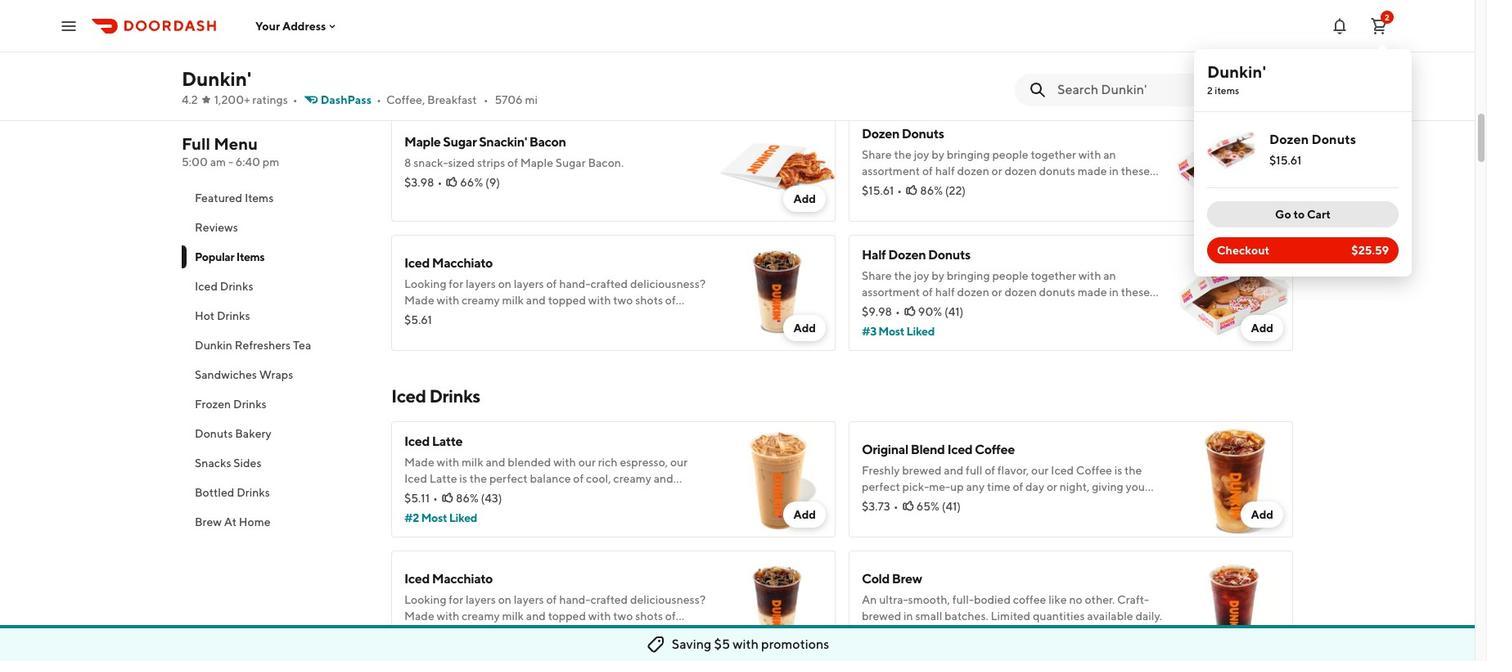 Task type: vqa. For each thing, say whether or not it's contained in the screenshot.
'Add' for $7.39 Custom Double Meat Italian Hoagie
no



Task type: describe. For each thing, give the bounding box(es) containing it.
notification bell image
[[1330, 16, 1350, 36]]

$25.59
[[1351, 244, 1389, 257]]

• for $15.61 •
[[897, 184, 902, 197]]

half dozen donuts image
[[1177, 235, 1293, 351]]

am
[[210, 155, 226, 169]]

cold brew image
[[1177, 551, 1293, 661]]

cart
[[1307, 208, 1331, 221]]

batches.
[[945, 610, 988, 623]]

snacks
[[195, 457, 231, 470]]

iced drinks button
[[182, 272, 372, 301]]

sandwiches
[[195, 368, 257, 381]]

relax
[[1119, 19, 1144, 32]]

• for $3.73 •
[[894, 500, 898, 513]]

deliciousness? for 2nd iced macchiato image from the bottom
[[630, 277, 706, 291]]

keep
[[977, 497, 1003, 510]]

2 button
[[1363, 9, 1395, 42]]

hot drinks button
[[182, 301, 372, 331]]

dozen for dozen donuts $15.61
[[1269, 132, 1309, 147]]

saving $5 with promotions
[[672, 637, 829, 652]]

ratings
[[252, 93, 288, 106]]

the inside iced latte made with milk and blended with our rich espresso, our iced latte is the perfect balance of cool, creamy and smooth to get you goin'.
[[469, 472, 487, 485]]

strips
[[477, 156, 505, 169]]

bottled
[[195, 486, 234, 499]]

0 vertical spatial sugar
[[443, 134, 477, 150]]

$3.98
[[404, 176, 434, 189]]

your address
[[255, 19, 326, 32]]

of inside starting your day early? why not take a minute to relax and enjoy the savory taste of our egg and cheese sandwich.
[[998, 35, 1009, 48]]

5706
[[495, 93, 523, 106]]

is inside made with warm, frothy milk and blended with our rich espresso, our latte is the perfect balance of creamy and smooth to get you goin'.
[[504, 35, 512, 48]]

1 two from the top
[[613, 294, 633, 307]]

full
[[182, 134, 210, 153]]

latte inside made with warm, frothy milk and blended with our rich espresso, our latte is the perfect balance of creamy and smooth to get you goin'.
[[474, 35, 502, 48]]

flavor,
[[998, 464, 1029, 477]]

brewed inside "original blend iced coffee freshly brewed and full of flavor, our iced coffee is the perfect pick-me-up any time of day or night, giving you the boost you need to keep on running."
[[902, 464, 942, 477]]

of inside iced latte made with milk and blended with our rich espresso, our iced latte is the perfect balance of cool, creamy and smooth to get you goin'.
[[573, 472, 584, 485]]

mi
[[525, 93, 538, 106]]

brewed inside cold brew an ultra-smooth, full-bodied coffee like no other.  craft- brewed in small batches. limited quantities available daily.
[[862, 610, 901, 623]]

• for $9.98 •
[[895, 305, 900, 318]]

1 iced macchiato looking for layers on layers of hand-crafted deliciousness? made with creamy milk and topped with two shots of espresso then served over ice, our iced macchiato is just what you need. from the top
[[404, 255, 706, 340]]

2 made from the top
[[404, 294, 434, 307]]

• left 5706
[[483, 93, 488, 106]]

2 vertical spatial latte
[[429, 472, 457, 485]]

reviews button
[[182, 213, 372, 242]]

2 served from the top
[[478, 626, 513, 639]]

sandwich.
[[862, 52, 915, 65]]

1 shots from the top
[[635, 294, 663, 307]]

minute
[[1067, 19, 1103, 32]]

$3.98 •
[[404, 176, 442, 189]]

66%
[[460, 176, 483, 189]]

tea
[[293, 339, 311, 352]]

$5.61
[[404, 313, 432, 327]]

bakery
[[235, 427, 271, 440]]

0 horizontal spatial coffee
[[975, 442, 1015, 457]]

snack-
[[413, 156, 448, 169]]

• for $3.98 •
[[437, 176, 442, 189]]

checkout
[[1217, 244, 1270, 257]]

to inside made with warm, frothy milk and blended with our rich espresso, our latte is the perfect balance of creamy and smooth to get you goin'.
[[446, 52, 457, 65]]

bottled drinks button
[[182, 478, 372, 507]]

brew inside button
[[195, 516, 222, 529]]

$15.61 inside dozen donuts $15.61
[[1269, 154, 1302, 167]]

0 horizontal spatial $15.61
[[862, 184, 894, 197]]

blended for latte
[[508, 456, 551, 469]]

coffee,
[[386, 93, 425, 106]]

address
[[282, 19, 326, 32]]

brew at home
[[195, 516, 271, 529]]

espresso, for latte
[[620, 456, 668, 469]]

0 vertical spatial on
[[498, 277, 511, 291]]

maple sugar snackin' bacon image
[[719, 106, 836, 222]]

espresso for 2nd iced macchiato image from the bottom
[[404, 310, 450, 323]]

1,200+ ratings •
[[214, 93, 298, 106]]

crafted for second iced macchiato image
[[590, 593, 628, 606]]

creamy inside made with warm, frothy milk and blended with our rich espresso, our latte is the perfect balance of creamy and smooth to get you goin'.
[[631, 35, 669, 48]]

small
[[915, 610, 942, 623]]

86% for dozen donuts
[[920, 184, 943, 197]]

65%
[[916, 500, 939, 513]]

brew at home button
[[182, 507, 372, 537]]

topped for 2nd iced macchiato image from the bottom
[[548, 294, 586, 307]]

espresso for second iced macchiato image
[[404, 626, 450, 639]]

drinks for the frozen drinks button
[[233, 398, 267, 411]]

dashpass •
[[321, 93, 381, 106]]

crafted for 2nd iced macchiato image from the bottom
[[590, 277, 628, 291]]

liked for half dozen donuts
[[906, 325, 935, 338]]

iced drinks inside iced drinks button
[[195, 280, 253, 293]]

#2
[[404, 512, 419, 525]]

smooth inside iced latte made with milk and blended with our rich espresso, our iced latte is the perfect balance of cool, creamy and smooth to get you goin'.
[[404, 489, 444, 502]]

what for second iced macchiato image
[[404, 642, 430, 656]]

night,
[[1060, 480, 1090, 494]]

frozen
[[195, 398, 231, 411]]

no
[[1069, 593, 1082, 606]]

(41) for half dozen donuts
[[944, 305, 964, 318]]

to inside starting your day early? why not take a minute to relax and enjoy the savory taste of our egg and cheese sandwich.
[[1106, 19, 1116, 32]]

rich for latte
[[598, 456, 618, 469]]

available
[[1087, 610, 1133, 623]]

1,200+
[[214, 93, 250, 106]]

egg and cheese image
[[1177, 0, 1293, 92]]

warm,
[[462, 19, 493, 32]]

dunkin' for dunkin' 2 items
[[1207, 62, 1266, 81]]

daily.
[[1136, 610, 1162, 623]]

ice, for second iced macchiato image
[[541, 626, 559, 639]]

half
[[862, 247, 886, 263]]

on inside "original blend iced coffee freshly brewed and full of flavor, our iced coffee is the perfect pick-me-up any time of day or night, giving you the boost you need to keep on running."
[[1005, 497, 1018, 510]]

sandwiches wraps button
[[182, 360, 372, 390]]

2 just from the top
[[673, 626, 692, 639]]

bacon.
[[588, 156, 624, 169]]

1 need. from the top
[[454, 327, 483, 340]]

2 inside dunkin' 2 items
[[1207, 84, 1213, 97]]

blend
[[911, 442, 945, 457]]

full
[[966, 464, 982, 477]]

sides
[[234, 457, 262, 470]]

up
[[950, 480, 964, 494]]

drinks for bottled drinks button
[[237, 486, 270, 499]]

deliciousness? for second iced macchiato image
[[630, 593, 706, 606]]

and inside "original blend iced coffee freshly brewed and full of flavor, our iced coffee is the perfect pick-me-up any time of day or night, giving you the boost you need to keep on running."
[[944, 464, 964, 477]]

open menu image
[[59, 16, 79, 36]]

donuts inside dozen donuts $15.61
[[1312, 132, 1356, 147]]

maple sugar snackin' bacon 8 snack-sized strips of maple sugar bacon.
[[404, 134, 624, 169]]

6:40
[[235, 155, 260, 169]]

cold
[[862, 571, 890, 587]]

4 made from the top
[[404, 610, 434, 623]]

starting
[[862, 19, 903, 32]]

me-
[[929, 480, 950, 494]]

your address button
[[255, 19, 339, 32]]

$9.98 •
[[862, 305, 900, 318]]

• for dashpass •
[[376, 93, 381, 106]]

for for 2nd iced macchiato image from the bottom
[[449, 277, 463, 291]]

hot drinks
[[195, 309, 250, 322]]

enjoy
[[884, 35, 912, 48]]

popular
[[195, 250, 234, 264]]

you inside made with warm, frothy milk and blended with our rich espresso, our latte is the perfect balance of creamy and smooth to get you goin'.
[[479, 52, 498, 65]]

looking for second iced macchiato image
[[404, 593, 446, 606]]

dozen for dozen donuts
[[862, 126, 899, 142]]

most for half dozen donuts
[[878, 325, 904, 338]]

$3.73
[[862, 500, 890, 513]]

looking for 2nd iced macchiato image from the bottom
[[404, 277, 446, 291]]

1 iced macchiato image from the top
[[719, 235, 836, 351]]

frozen drinks
[[195, 398, 267, 411]]

dunkin' for dunkin'
[[182, 67, 251, 90]]

original
[[862, 442, 908, 457]]

86% (43)
[[456, 492, 502, 505]]

what for 2nd iced macchiato image from the bottom
[[404, 327, 430, 340]]

to inside button
[[1294, 208, 1305, 221]]

• right ratings
[[293, 93, 298, 106]]

freshly
[[862, 464, 900, 477]]

bacon
[[529, 134, 566, 150]]

items for popular items
[[236, 250, 265, 264]]

bottled drinks
[[195, 486, 270, 499]]

iced latte image
[[719, 421, 836, 538]]

go
[[1275, 208, 1291, 221]]

liked for iced latte
[[449, 512, 477, 525]]

featured
[[195, 192, 242, 205]]

home
[[239, 516, 271, 529]]

popular items
[[195, 250, 265, 264]]

your
[[255, 19, 280, 32]]

1 hand- from the top
[[559, 277, 590, 291]]

our inside starting your day early? why not take a minute to relax and enjoy the savory taste of our egg and cheese sandwich.
[[1011, 35, 1028, 48]]

the inside starting your day early? why not take a minute to relax and enjoy the savory taste of our egg and cheese sandwich.
[[914, 35, 932, 48]]

(9)
[[485, 176, 500, 189]]

a
[[1058, 19, 1064, 32]]

dunkin refreshers tea
[[195, 339, 311, 352]]

$5.11 •
[[404, 492, 438, 505]]

menu
[[214, 134, 258, 153]]

dozen donuts
[[862, 126, 944, 142]]



Task type: locate. For each thing, give the bounding box(es) containing it.
1 looking from the top
[[404, 277, 446, 291]]

rich inside made with warm, frothy milk and blended with our rich espresso, our latte is the perfect balance of creamy and smooth to get you goin'.
[[665, 19, 685, 32]]

1 horizontal spatial coffee
[[1076, 464, 1112, 477]]

to inside "original blend iced coffee freshly brewed and full of flavor, our iced coffee is the perfect pick-me-up any time of day or night, giving you the boost you need to keep on running."
[[964, 497, 975, 510]]

2 looking from the top
[[404, 593, 446, 606]]

-
[[228, 155, 233, 169]]

1 horizontal spatial 86%
[[920, 184, 943, 197]]

brew left at
[[195, 516, 222, 529]]

drinks for iced drinks button
[[220, 280, 253, 293]]

0 horizontal spatial perfect
[[489, 472, 528, 485]]

brewed down ultra-
[[862, 610, 901, 623]]

0 vertical spatial day
[[931, 19, 950, 32]]

0 vertical spatial hand-
[[559, 277, 590, 291]]

for for second iced macchiato image
[[449, 593, 463, 606]]

0 horizontal spatial blended
[[508, 456, 551, 469]]

get inside made with warm, frothy milk and blended with our rich espresso, our latte is the perfect balance of creamy and smooth to get you goin'.
[[459, 52, 476, 65]]

1 just from the top
[[673, 310, 692, 323]]

(41) for original blend iced coffee
[[942, 500, 961, 513]]

#3 most liked
[[862, 325, 935, 338]]

of inside made with warm, frothy milk and blended with our rich espresso, our latte is the perfect balance of creamy and smooth to get you goin'.
[[618, 35, 629, 48]]

topped for second iced macchiato image
[[548, 610, 586, 623]]

2 goin'. from the top
[[500, 489, 528, 502]]

drinks
[[220, 280, 253, 293], [217, 309, 250, 322], [429, 385, 480, 407], [233, 398, 267, 411], [237, 486, 270, 499]]

1 vertical spatial maple
[[520, 156, 553, 169]]

1 smooth from the top
[[404, 52, 444, 65]]

8
[[404, 156, 411, 169]]

2 espresso from the top
[[404, 626, 450, 639]]

(41) down the 'up'
[[942, 500, 961, 513]]

coffee
[[975, 442, 1015, 457], [1076, 464, 1112, 477]]

perfect for made
[[534, 35, 572, 48]]

why
[[986, 19, 1011, 32]]

perfect
[[534, 35, 572, 48], [489, 472, 528, 485], [862, 480, 900, 494]]

to right 'go'
[[1294, 208, 1305, 221]]

0 vertical spatial coffee
[[975, 442, 1015, 457]]

cool,
[[586, 472, 611, 485]]

1 horizontal spatial espresso,
[[620, 456, 668, 469]]

made inside made with warm, frothy milk and blended with our rich espresso, our latte is the perfect balance of creamy and smooth to get you goin'.
[[404, 19, 434, 32]]

macchiato
[[432, 255, 493, 271], [606, 310, 661, 323], [432, 571, 493, 587], [606, 626, 661, 639]]

not
[[1013, 19, 1031, 32]]

4.2
[[182, 93, 198, 106]]

get inside iced latte made with milk and blended with our rich espresso, our iced latte is the perfect balance of cool, creamy and smooth to get you goin'.
[[459, 489, 476, 502]]

donuts bakery
[[195, 427, 271, 440]]

0 vertical spatial iced drinks
[[195, 280, 253, 293]]

2 crafted from the top
[[590, 593, 628, 606]]

two
[[613, 294, 633, 307], [613, 610, 633, 623]]

full-
[[952, 593, 974, 606]]

sugar up sized
[[443, 134, 477, 150]]

to left relax
[[1106, 19, 1116, 32]]

0 vertical spatial iced macchiato image
[[719, 235, 836, 351]]

• right $3.73
[[894, 500, 898, 513]]

0 horizontal spatial sugar
[[443, 134, 477, 150]]

get down warm,
[[459, 52, 476, 65]]

refreshers
[[235, 339, 291, 352]]

2 items, open order cart image
[[1369, 16, 1389, 36]]

milk inside iced latte made with milk and blended with our rich espresso, our iced latte is the perfect balance of cool, creamy and smooth to get you goin'.
[[462, 456, 483, 469]]

0 vertical spatial 2
[[1385, 12, 1390, 22]]

1 horizontal spatial brew
[[892, 571, 922, 587]]

#2 most liked
[[404, 512, 477, 525]]

dozen up 'go'
[[1269, 132, 1309, 147]]

0 vertical spatial need.
[[454, 327, 483, 340]]

just
[[673, 310, 692, 323], [673, 626, 692, 639]]

dunkin' up items
[[1207, 62, 1266, 81]]

balance inside made with warm, frothy milk and blended with our rich espresso, our latte is the perfect balance of creamy and smooth to get you goin'.
[[575, 35, 616, 48]]

blended inside iced latte made with milk and blended with our rich espresso, our iced latte is the perfect balance of cool, creamy and smooth to get you goin'.
[[508, 456, 551, 469]]

brew up ultra-
[[892, 571, 922, 587]]

1 horizontal spatial maple
[[520, 156, 553, 169]]

featured items button
[[182, 183, 372, 213]]

creamy inside iced latte made with milk and blended with our rich espresso, our iced latte is the perfect balance of cool, creamy and smooth to get you goin'.
[[613, 472, 651, 485]]

goin'. inside made with warm, frothy milk and blended with our rich espresso, our latte is the perfect balance of creamy and smooth to get you goin'.
[[500, 52, 528, 65]]

1 what from the top
[[404, 327, 430, 340]]

iced inside button
[[195, 280, 218, 293]]

1 vertical spatial most
[[421, 512, 447, 525]]

1 vertical spatial brewed
[[862, 610, 901, 623]]

blended
[[575, 19, 619, 32], [508, 456, 551, 469]]

2 vertical spatial on
[[498, 593, 511, 606]]

1 horizontal spatial liked
[[906, 325, 935, 338]]

espresso, for with
[[404, 35, 452, 48]]

• right $5.11
[[433, 492, 438, 505]]

86% left (22)
[[920, 184, 943, 197]]

day up savory
[[931, 19, 950, 32]]

2 two from the top
[[613, 610, 633, 623]]

you inside iced latte made with milk and blended with our rich espresso, our iced latte is the perfect balance of cool, creamy and smooth to get you goin'.
[[479, 489, 498, 502]]

1 horizontal spatial most
[[878, 325, 904, 338]]

0 vertical spatial shots
[[635, 294, 663, 307]]

items up reviews button
[[245, 192, 274, 205]]

86% left (43)
[[456, 492, 479, 505]]

2 smooth from the top
[[404, 489, 444, 502]]

deliciousness?
[[630, 277, 706, 291], [630, 593, 706, 606]]

1 vertical spatial coffee
[[1076, 464, 1112, 477]]

1 vertical spatial just
[[673, 626, 692, 639]]

1 vertical spatial liked
[[449, 512, 477, 525]]

perfect for original
[[862, 480, 900, 494]]

our inside "original blend iced coffee freshly brewed and full of flavor, our iced coffee is the perfect pick-me-up any time of day or night, giving you the boost you need to keep on running."
[[1031, 464, 1049, 477]]

donuts bakery button
[[182, 419, 372, 448]]

to up "#2 most liked"
[[446, 489, 457, 502]]

1 vertical spatial 86%
[[456, 492, 479, 505]]

made
[[404, 19, 434, 32], [404, 294, 434, 307], [404, 456, 434, 469], [404, 610, 434, 623]]

1 vertical spatial looking
[[404, 593, 446, 606]]

90% (41)
[[918, 305, 964, 318]]

espresso,
[[404, 35, 452, 48], [620, 456, 668, 469]]

the inside made with warm, frothy milk and blended with our rich espresso, our latte is the perfect balance of creamy and smooth to get you goin'.
[[514, 35, 532, 48]]

0 vertical spatial rich
[[665, 19, 685, 32]]

$15.61 down dozen donuts
[[862, 184, 894, 197]]

balance inside iced latte made with milk and blended with our rich espresso, our iced latte is the perfect balance of cool, creamy and smooth to get you goin'.
[[530, 472, 571, 485]]

most down $9.98 •
[[878, 325, 904, 338]]

espresso
[[404, 310, 450, 323], [404, 626, 450, 639]]

over
[[516, 310, 539, 323], [516, 626, 539, 639]]

half dozen donuts
[[862, 247, 971, 263]]

get left (43)
[[459, 489, 476, 502]]

of
[[618, 35, 629, 48], [998, 35, 1009, 48], [507, 156, 518, 169], [546, 277, 557, 291], [665, 294, 676, 307], [985, 464, 995, 477], [573, 472, 584, 485], [1013, 480, 1023, 494], [546, 593, 557, 606], [665, 610, 676, 623]]

blended for with
[[575, 19, 619, 32]]

made inside iced latte made with milk and blended with our rich espresso, our iced latte is the perfect balance of cool, creamy and smooth to get you goin'.
[[404, 456, 434, 469]]

1 horizontal spatial 2
[[1385, 12, 1390, 22]]

2 hand- from the top
[[559, 593, 590, 606]]

rich inside iced latte made with milk and blended with our rich espresso, our iced latte is the perfect balance of cool, creamy and smooth to get you goin'.
[[598, 456, 618, 469]]

2 topped from the top
[[548, 610, 586, 623]]

• for $5.11 •
[[433, 492, 438, 505]]

dashpass
[[321, 93, 372, 106]]

0 horizontal spatial rich
[[598, 456, 618, 469]]

perfect up (43)
[[489, 472, 528, 485]]

perfect inside "original blend iced coffee freshly brewed and full of flavor, our iced coffee is the perfect pick-me-up any time of day or night, giving you the boost you need to keep on running."
[[862, 480, 900, 494]]

coffee
[[1013, 593, 1046, 606]]

most for iced latte
[[421, 512, 447, 525]]

dunkin' 2 items
[[1207, 62, 1266, 97]]

most
[[878, 325, 904, 338], [421, 512, 447, 525]]

items for featured items
[[245, 192, 274, 205]]

brewed up pick-
[[902, 464, 942, 477]]

need
[[935, 497, 961, 510]]

is
[[504, 35, 512, 48], [663, 310, 671, 323], [1114, 464, 1122, 477], [459, 472, 467, 485], [663, 626, 671, 639]]

hot
[[195, 309, 215, 322]]

smooth
[[404, 52, 444, 65], [404, 489, 444, 502]]

1 vertical spatial served
[[478, 626, 513, 639]]

time
[[987, 480, 1010, 494]]

savory
[[934, 35, 968, 48]]

1 horizontal spatial dunkin'
[[1207, 62, 1266, 81]]

you
[[479, 52, 498, 65], [432, 327, 452, 340], [1126, 480, 1145, 494], [479, 489, 498, 502], [914, 497, 933, 510], [432, 642, 452, 656]]

coffee up giving
[[1076, 464, 1112, 477]]

0 vertical spatial what
[[404, 327, 430, 340]]

is inside iced latte made with milk and blended with our rich espresso, our iced latte is the perfect balance of cool, creamy and smooth to get you goin'.
[[459, 472, 467, 485]]

on
[[498, 277, 511, 291], [1005, 497, 1018, 510], [498, 593, 511, 606]]

1 vertical spatial blended
[[508, 456, 551, 469]]

1 horizontal spatial rich
[[665, 19, 685, 32]]

1 vertical spatial for
[[449, 593, 463, 606]]

0 vertical spatial just
[[673, 310, 692, 323]]

1 vertical spatial smooth
[[404, 489, 444, 502]]

1 vertical spatial brew
[[892, 571, 922, 587]]

0 vertical spatial get
[[459, 52, 476, 65]]

0 vertical spatial topped
[[548, 294, 586, 307]]

1 vertical spatial latte
[[432, 434, 463, 449]]

to down any
[[964, 497, 975, 510]]

latte image
[[719, 0, 836, 92]]

go to cart button
[[1207, 201, 1399, 228]]

0 horizontal spatial dunkin'
[[182, 67, 251, 90]]

espresso, inside made with warm, frothy milk and blended with our rich espresso, our latte is the perfect balance of creamy and smooth to get you goin'.
[[404, 35, 452, 48]]

drinks for hot drinks button
[[217, 309, 250, 322]]

1 vertical spatial topped
[[548, 610, 586, 623]]

0 vertical spatial for
[[449, 277, 463, 291]]

(41) right 90%
[[944, 305, 964, 318]]

in
[[904, 610, 913, 623]]

2 what from the top
[[404, 642, 430, 656]]

liked down 86% (43)
[[449, 512, 477, 525]]

donuts up 86% (22)
[[902, 126, 944, 142]]

1 vertical spatial what
[[404, 642, 430, 656]]

0 vertical spatial ice,
[[541, 310, 559, 323]]

1 vertical spatial iced drinks
[[391, 385, 480, 407]]

iced drinks down $5.61
[[391, 385, 480, 407]]

latte
[[474, 35, 502, 48], [432, 434, 463, 449], [429, 472, 457, 485]]

early?
[[952, 19, 984, 32]]

what
[[404, 327, 430, 340], [404, 642, 430, 656]]

coffee up 'flavor,'
[[975, 442, 1015, 457]]

0 vertical spatial iced macchiato looking for layers on layers of hand-crafted deliciousness? made with creamy milk and topped with two shots of espresso then served over ice, our iced macchiato is just what you need.
[[404, 255, 706, 340]]

0 horizontal spatial espresso,
[[404, 35, 452, 48]]

starting your day early? why not take a minute to relax and enjoy the savory taste of our egg and cheese sandwich.
[[862, 19, 1144, 65]]

need.
[[454, 327, 483, 340], [454, 642, 483, 656]]

1 horizontal spatial balance
[[575, 35, 616, 48]]

goin'. inside iced latte made with milk and blended with our rich espresso, our iced latte is the perfect balance of cool, creamy and smooth to get you goin'.
[[500, 489, 528, 502]]

donuts
[[902, 126, 944, 142], [1312, 132, 1356, 147], [928, 247, 971, 263], [195, 427, 233, 440]]

0 horizontal spatial brewed
[[862, 610, 901, 623]]

0 vertical spatial deliciousness?
[[630, 277, 706, 291]]

liked
[[906, 325, 935, 338], [449, 512, 477, 525]]

for
[[449, 277, 463, 291], [449, 593, 463, 606]]

frothy
[[495, 19, 527, 32]]

bodied
[[974, 593, 1011, 606]]

0 vertical spatial two
[[613, 294, 633, 307]]

donuts inside button
[[195, 427, 233, 440]]

1 vertical spatial two
[[613, 610, 633, 623]]

2 then from the top
[[452, 626, 476, 639]]

original blend iced coffee image
[[1177, 421, 1293, 538]]

1 ice, from the top
[[541, 310, 559, 323]]

• right $3.98
[[437, 176, 442, 189]]

0 vertical spatial espresso
[[404, 310, 450, 323]]

perfect inside iced latte made with milk and blended with our rich espresso, our iced latte is the perfect balance of cool, creamy and smooth to get you goin'.
[[489, 472, 528, 485]]

1 get from the top
[[459, 52, 476, 65]]

2 iced macchiato image from the top
[[719, 551, 836, 661]]

cold brew an ultra-smooth, full-bodied coffee like no other.  craft- brewed in small batches. limited quantities available daily.
[[862, 571, 1162, 623]]

1 made from the top
[[404, 19, 434, 32]]

1 vertical spatial espresso
[[404, 626, 450, 639]]

0 vertical spatial brew
[[195, 516, 222, 529]]

take
[[1033, 19, 1056, 32]]

1 vertical spatial need.
[[454, 642, 483, 656]]

most right #2
[[421, 512, 447, 525]]

0 vertical spatial balance
[[575, 35, 616, 48]]

iced drinks up hot drinks
[[195, 280, 253, 293]]

• left coffee,
[[376, 93, 381, 106]]

2 for from the top
[[449, 593, 463, 606]]

of inside "maple sugar snackin' bacon 8 snack-sized strips of maple sugar bacon."
[[507, 156, 518, 169]]

dozen up $15.61 •
[[862, 126, 899, 142]]

donuts up cart
[[1312, 132, 1356, 147]]

ice, for 2nd iced macchiato image from the bottom
[[541, 310, 559, 323]]

served
[[478, 310, 513, 323], [478, 626, 513, 639]]

sized
[[448, 156, 475, 169]]

iced latte made with milk and blended with our rich espresso, our iced latte is the perfect balance of cool, creamy and smooth to get you goin'.
[[404, 434, 688, 502]]

1 crafted from the top
[[590, 277, 628, 291]]

2 need. from the top
[[454, 642, 483, 656]]

1 horizontal spatial brewed
[[902, 464, 942, 477]]

5:00
[[182, 155, 208, 169]]

day inside starting your day early? why not take a minute to relax and enjoy the savory taste of our egg and cheese sandwich.
[[931, 19, 950, 32]]

and
[[553, 19, 573, 32], [671, 35, 691, 48], [862, 35, 881, 48], [1054, 35, 1073, 48], [526, 294, 546, 307], [486, 456, 505, 469], [944, 464, 964, 477], [654, 472, 673, 485], [526, 610, 546, 623]]

snacks sides button
[[182, 448, 372, 478]]

is inside "original blend iced coffee freshly brewed and full of flavor, our iced coffee is the perfect pick-me-up any time of day or night, giving you the boost you need to keep on running."
[[1114, 464, 1122, 477]]

0 vertical spatial espresso,
[[404, 35, 452, 48]]

perfect inside made with warm, frothy milk and blended with our rich espresso, our latte is the perfect balance of creamy and smooth to get you goin'.
[[534, 35, 572, 48]]

0 horizontal spatial brew
[[195, 516, 222, 529]]

0 vertical spatial crafted
[[590, 277, 628, 291]]

liked down 90%
[[906, 325, 935, 338]]

1 vertical spatial espresso,
[[620, 456, 668, 469]]

0 vertical spatial then
[[452, 310, 476, 323]]

1 horizontal spatial iced drinks
[[391, 385, 480, 407]]

items right popular in the top left of the page
[[236, 250, 265, 264]]

1 over from the top
[[516, 310, 539, 323]]

2 iced macchiato looking for layers on layers of hand-crafted deliciousness? made with creamy milk and topped with two shots of espresso then served over ice, our iced macchiato is just what you need. from the top
[[404, 571, 706, 656]]

0 vertical spatial (41)
[[944, 305, 964, 318]]

dozen inside dozen donuts $15.61
[[1269, 132, 1309, 147]]

items inside featured items button
[[245, 192, 274, 205]]

1 espresso from the top
[[404, 310, 450, 323]]

1 deliciousness? from the top
[[630, 277, 706, 291]]

1 vertical spatial deliciousness?
[[630, 593, 706, 606]]

smooth up #2
[[404, 489, 444, 502]]

1 for from the top
[[449, 277, 463, 291]]

$5
[[714, 637, 730, 652]]

1 vertical spatial get
[[459, 489, 476, 502]]

1 vertical spatial sugar
[[556, 156, 586, 169]]

brew inside cold brew an ultra-smooth, full-bodied coffee like no other.  craft- brewed in small batches. limited quantities available daily.
[[892, 571, 922, 587]]

maple up snack-
[[404, 134, 441, 150]]

$9.98
[[862, 305, 892, 318]]

2 right notification bell icon on the top of page
[[1385, 12, 1390, 22]]

2 horizontal spatial perfect
[[862, 480, 900, 494]]

boost
[[882, 497, 911, 510]]

dozen right half
[[888, 247, 926, 263]]

1 vertical spatial $15.61
[[862, 184, 894, 197]]

0 vertical spatial $15.61
[[1269, 154, 1302, 167]]

$15.61 •
[[862, 184, 902, 197]]

any
[[966, 480, 985, 494]]

smooth inside made with warm, frothy milk and blended with our rich espresso, our latte is the perfect balance of creamy and smooth to get you goin'.
[[404, 52, 444, 65]]

milk inside made with warm, frothy milk and blended with our rich espresso, our latte is the perfect balance of creamy and smooth to get you goin'.
[[529, 19, 551, 32]]

1 goin'. from the top
[[500, 52, 528, 65]]

sugar
[[443, 134, 477, 150], [556, 156, 586, 169]]

1 vertical spatial crafted
[[590, 593, 628, 606]]

1 vertical spatial then
[[452, 626, 476, 639]]

1 horizontal spatial $15.61
[[1269, 154, 1302, 167]]

your
[[906, 19, 929, 32]]

to up breakfast
[[446, 52, 457, 65]]

2 left items
[[1207, 84, 1213, 97]]

2 get from the top
[[459, 489, 476, 502]]

2 deliciousness? from the top
[[630, 593, 706, 606]]

smooth,
[[908, 593, 950, 606]]

espresso, inside iced latte made with milk and blended with our rich espresso, our iced latte is the perfect balance of cool, creamy and smooth to get you goin'.
[[620, 456, 668, 469]]

(43)
[[481, 492, 502, 505]]

• left 86% (22)
[[897, 184, 902, 197]]

0 horizontal spatial balance
[[530, 472, 571, 485]]

0 vertical spatial liked
[[906, 325, 935, 338]]

1 horizontal spatial sugar
[[556, 156, 586, 169]]

1 vertical spatial (41)
[[942, 500, 961, 513]]

dunkin' up the 1,200+
[[182, 67, 251, 90]]

1 vertical spatial day
[[1026, 480, 1044, 494]]

0 vertical spatial over
[[516, 310, 539, 323]]

0 vertical spatial goin'.
[[500, 52, 528, 65]]

iced macchiato image
[[719, 235, 836, 351], [719, 551, 836, 661]]

0 horizontal spatial 86%
[[456, 492, 479, 505]]

dozen donuts image
[[1177, 106, 1293, 222], [1207, 125, 1256, 174]]

86% for iced latte
[[456, 492, 479, 505]]

donuts up 90% (41)
[[928, 247, 971, 263]]

• up #3 most liked on the right of page
[[895, 305, 900, 318]]

maple down bacon
[[520, 156, 553, 169]]

to inside iced latte made with milk and blended with our rich espresso, our iced latte is the perfect balance of cool, creamy and smooth to get you goin'.
[[446, 489, 457, 502]]

0 vertical spatial blended
[[575, 19, 619, 32]]

rich for with
[[665, 19, 685, 32]]

perfect up mi
[[534, 35, 572, 48]]

smooth up coffee,
[[404, 52, 444, 65]]

perfect down freshly
[[862, 480, 900, 494]]

day inside "original blend iced coffee freshly brewed and full of flavor, our iced coffee is the perfect pick-me-up any time of day or night, giving you the boost you need to keep on running."
[[1026, 480, 1044, 494]]

1 vertical spatial goin'.
[[500, 489, 528, 502]]

1 topped from the top
[[548, 294, 586, 307]]

0 vertical spatial 86%
[[920, 184, 943, 197]]

dozen donuts $15.61
[[1269, 132, 1356, 167]]

2 shots from the top
[[635, 610, 663, 623]]

promotions
[[761, 637, 829, 652]]

86%
[[920, 184, 943, 197], [456, 492, 479, 505]]

donuts up snacks
[[195, 427, 233, 440]]

brewed
[[902, 464, 942, 477], [862, 610, 901, 623]]

1 then from the top
[[452, 310, 476, 323]]

blended inside made with warm, frothy milk and blended with our rich espresso, our latte is the perfect balance of creamy and smooth to get you goin'.
[[575, 19, 619, 32]]

$15.61 up 'go'
[[1269, 154, 1302, 167]]

drinks inside button
[[220, 280, 253, 293]]

1 vertical spatial ice,
[[541, 626, 559, 639]]

0 vertical spatial maple
[[404, 134, 441, 150]]

1 vertical spatial balance
[[530, 472, 571, 485]]

0 horizontal spatial maple
[[404, 134, 441, 150]]

2 inside button
[[1385, 12, 1390, 22]]

2 ice, from the top
[[541, 626, 559, 639]]

1 horizontal spatial perfect
[[534, 35, 572, 48]]

0 vertical spatial looking
[[404, 277, 446, 291]]

the
[[514, 35, 532, 48], [914, 35, 932, 48], [1125, 464, 1142, 477], [469, 472, 487, 485], [862, 497, 879, 510]]

2 over from the top
[[516, 626, 539, 639]]

0 horizontal spatial most
[[421, 512, 447, 525]]

Item Search search field
[[1057, 81, 1280, 99]]

3 made from the top
[[404, 456, 434, 469]]

day left or
[[1026, 480, 1044, 494]]

with
[[437, 19, 459, 32], [621, 19, 643, 32], [437, 294, 459, 307], [588, 294, 611, 307], [437, 456, 459, 469], [553, 456, 576, 469], [437, 610, 459, 623], [588, 610, 611, 623], [733, 637, 759, 652]]

sugar down bacon
[[556, 156, 586, 169]]

go to cart
[[1275, 208, 1331, 221]]

day
[[931, 19, 950, 32], [1026, 480, 1044, 494]]

0 horizontal spatial 2
[[1207, 84, 1213, 97]]

1 vertical spatial iced macchiato image
[[719, 551, 836, 661]]

1 served from the top
[[478, 310, 513, 323]]



